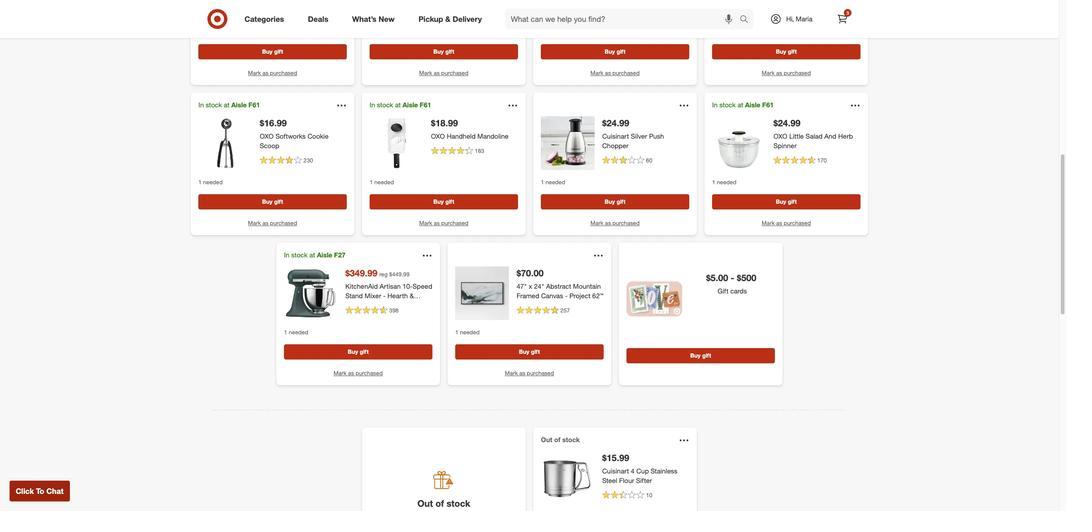 Task type: describe. For each thing, give the bounding box(es) containing it.
$349.99
[[345, 268, 377, 279]]

cards
[[730, 287, 747, 295]]

1 needed for $349.99 reg $449.99 kitchenaid artisan 10-speed stand mixer - hearth & hand™ with magnolia
[[284, 329, 308, 337]]

$70.00
[[517, 268, 544, 279]]

3
[[847, 10, 849, 16]]

what's
[[352, 14, 377, 24]]

categories
[[245, 14, 284, 24]]

needed down oxo 2pc icing knife set image
[[203, 29, 223, 36]]

oxo little salad and herb spinner image
[[712, 117, 766, 171]]

needed for $16.99 oxo softworks cookie scoop
[[203, 179, 223, 186]]

$16.99
[[260, 118, 287, 129]]

1 horizontal spatial &
[[445, 14, 451, 24]]

1 needed down kitchenaid ice cream scoop image
[[541, 29, 565, 36]]

pickup
[[419, 14, 443, 24]]

mixer
[[365, 292, 381, 300]]

little
[[789, 132, 804, 140]]

170
[[817, 157, 827, 164]]

cuisinart for $15.99
[[602, 467, 629, 476]]

$15.99
[[602, 453, 629, 464]]

0 horizontal spatial of
[[436, 499, 444, 510]]

f61 for $16.99
[[249, 101, 260, 109]]

60
[[646, 157, 652, 164]]

1 needed for $24.99 cuisinart  silver push chopper
[[541, 179, 565, 186]]

$5.00
[[706, 273, 728, 284]]

$24.99 for $24.99 cuisinart  silver push chopper
[[602, 118, 629, 129]]

hi,
[[786, 15, 794, 23]]

f27
[[334, 251, 346, 260]]

0 horizontal spatial out of stock
[[417, 499, 470, 510]]

at for $18.99
[[395, 101, 401, 109]]

10-
[[403, 282, 413, 291]]

click to chat button
[[10, 481, 70, 502]]

categories link
[[236, 9, 296, 29]]

pickup & delivery link
[[410, 9, 494, 29]]

cuisinart 4 cup stainless steel flour sifter image
[[541, 452, 595, 506]]

pickup & delivery
[[419, 14, 482, 24]]

1 needed for $16.99 oxo softworks cookie scoop
[[198, 179, 223, 186]]

cup
[[636, 467, 649, 476]]

257
[[560, 307, 570, 314]]

stock for $16.99
[[206, 101, 222, 109]]

deals
[[308, 14, 328, 24]]

62™
[[592, 292, 603, 300]]

canvas
[[541, 292, 563, 300]]

salad
[[806, 132, 823, 140]]

$500
[[737, 273, 757, 284]]

1 for $24.99 cuisinart  silver push chopper
[[541, 179, 544, 186]]

at for $24.99
[[738, 101, 743, 109]]

click
[[16, 487, 34, 497]]

398
[[389, 307, 399, 314]]

230
[[304, 157, 313, 164]]

- inside $349.99 reg $449.99 kitchenaid artisan 10-speed stand mixer - hearth & hand™ with magnolia
[[383, 292, 386, 300]]

at for $16.99
[[224, 101, 229, 109]]

oxo 2pc icing knife set image
[[198, 0, 252, 20]]

softworks
[[276, 132, 306, 140]]

click to chat
[[16, 487, 64, 497]]

steel
[[602, 477, 617, 485]]

needed down search
[[717, 29, 737, 36]]

oxo for $24.99
[[774, 132, 788, 140]]

artisan
[[380, 282, 401, 291]]

scoop
[[260, 142, 279, 150]]

$18.99
[[431, 118, 458, 129]]

at left f27
[[309, 251, 315, 260]]

in up kitchenaid artisan 10-speed stand mixer - hearth & hand™ with magnolia image
[[284, 251, 289, 260]]

stock for $349.99
[[291, 251, 308, 260]]

3 link
[[832, 9, 853, 29]]

what's new link
[[344, 9, 407, 29]]

aisle for $16.99
[[231, 101, 247, 109]]

kitchenaid artisan 10-speed stand mixer - hearth & hand™ with magnolia image
[[284, 267, 338, 321]]

maria
[[796, 15, 813, 23]]

1 horizontal spatial of
[[554, 437, 561, 445]]

1 down tovolo stainless steel 6" mini whisk silver image
[[712, 29, 715, 36]]

magnolia
[[381, 301, 408, 310]]

abstract
[[546, 282, 571, 291]]

- inside $70.00 47" x 24" abstract mountain framed canvas - project 62™
[[565, 292, 568, 300]]

with
[[367, 301, 379, 310]]

1 needed down search
[[712, 29, 737, 36]]

$24.99 for $24.99 oxo little salad and herb spinner
[[774, 118, 801, 129]]

f61 for $24.99
[[762, 101, 774, 109]]

in for $18.99
[[370, 101, 375, 109]]

aisle for $24.99
[[745, 101, 761, 109]]

1 needed for $24.99 oxo little salad and herb spinner
[[712, 179, 737, 186]]

1 down oxo 2pc icing knife set image
[[198, 29, 202, 36]]

1 for $18.99 oxo handheld mandoline
[[370, 179, 373, 186]]

and
[[825, 132, 837, 140]]

hi, maria
[[786, 15, 813, 23]]

search
[[735, 15, 758, 25]]

in for $24.99
[[712, 101, 718, 109]]

hand™
[[345, 301, 365, 310]]

spinner
[[774, 142, 797, 150]]

oxo for $16.99
[[260, 132, 274, 140]]

$5.00 - $500 gift cards
[[706, 273, 757, 295]]

oxo for $18.99
[[431, 132, 445, 140]]

1 needed for $18.99 oxo handheld mandoline
[[370, 179, 394, 186]]

1 needed down oxo 2pc icing knife set image
[[198, 29, 223, 36]]

new
[[379, 14, 395, 24]]

gift
[[718, 287, 729, 295]]

$449.99
[[389, 271, 410, 279]]

x
[[529, 282, 532, 291]]

in stock at aisle f61 for $24.99
[[712, 101, 774, 109]]

5pc traditional shelf set black - threshold™ image
[[370, 0, 423, 20]]



Task type: vqa. For each thing, say whether or not it's contained in the screenshot.
AS
yes



Task type: locate. For each thing, give the bounding box(es) containing it.
$70.00 47" x 24" abstract mountain framed canvas - project 62™
[[517, 268, 603, 300]]

at up oxo handheld mandoline image
[[395, 101, 401, 109]]

1 horizontal spatial oxo
[[431, 132, 445, 140]]

2 cuisinart from the top
[[602, 467, 629, 476]]

hearth
[[388, 292, 408, 300]]

1 for $70.00 47" x 24" abstract mountain framed canvas - project 62™
[[455, 329, 459, 337]]

in stock at aisle f61 up oxo handheld mandoline image
[[370, 101, 431, 109]]

f61 for $18.99
[[420, 101, 431, 109]]

0 horizontal spatial f61
[[249, 101, 260, 109]]

2 f61 from the left
[[420, 101, 431, 109]]

0 horizontal spatial -
[[383, 292, 386, 300]]

in for $16.99
[[198, 101, 204, 109]]

what's new
[[352, 14, 395, 24]]

deals link
[[300, 9, 340, 29]]

1 needed down oxo handheld mandoline image
[[370, 179, 394, 186]]

1 vertical spatial &
[[410, 292, 414, 300]]

kitchenaid
[[345, 282, 378, 291]]

project
[[570, 292, 591, 300]]

cuisinart up steel
[[602, 467, 629, 476]]

1 needed for $70.00 47" x 24" abstract mountain framed canvas - project 62™
[[455, 329, 480, 337]]

mark as purchased link
[[248, 68, 298, 77], [419, 68, 469, 77], [590, 68, 640, 77], [761, 68, 812, 77], [248, 219, 298, 228], [419, 219, 469, 228], [590, 219, 640, 228], [761, 219, 812, 228], [333, 369, 383, 378], [504, 369, 555, 378]]

in stock at aisle f61 up oxo little salad and herb spinner image
[[712, 101, 774, 109]]

handheld
[[447, 132, 476, 140]]

in stock at aisle f61 up oxo softworks cookie scoop image
[[198, 101, 260, 109]]

4
[[631, 467, 635, 476]]

stock for $24.99
[[720, 101, 736, 109]]

needed down kitchenaid ice cream scoop image
[[546, 29, 565, 36]]

& inside $349.99 reg $449.99 kitchenaid artisan 10-speed stand mixer - hearth & hand™ with magnolia
[[410, 292, 414, 300]]

cookie
[[308, 132, 329, 140]]

0 horizontal spatial in stock at aisle f61
[[198, 101, 260, 109]]

f61 up spinner at the top of page
[[762, 101, 774, 109]]

0 vertical spatial of
[[554, 437, 561, 445]]

1 needed down oxo softworks cookie scoop image
[[198, 179, 223, 186]]

oxo inside the $24.99 oxo little salad and herb spinner
[[774, 132, 788, 140]]

oxo softworks cookie scoop image
[[198, 117, 252, 171]]

f61 up the $18.99
[[420, 101, 431, 109]]

cuisinart
[[602, 132, 629, 140], [602, 467, 629, 476]]

1 down kitchenaid artisan 10-speed stand mixer - hearth & hand™ with magnolia image
[[284, 329, 287, 337]]

aisle
[[231, 101, 247, 109], [403, 101, 418, 109], [745, 101, 761, 109], [317, 251, 332, 260]]

0 horizontal spatial out
[[417, 499, 433, 510]]

3 f61 from the left
[[762, 101, 774, 109]]

in stock at aisle f61 for $18.99
[[370, 101, 431, 109]]

2 horizontal spatial -
[[731, 273, 735, 284]]

1 down kitchenaid ice cream scoop image
[[541, 29, 544, 36]]

f61
[[249, 101, 260, 109], [420, 101, 431, 109], [762, 101, 774, 109]]

1 horizontal spatial $24.99
[[774, 118, 801, 129]]

mark
[[248, 69, 261, 76], [419, 69, 432, 76], [591, 69, 604, 76], [762, 69, 775, 76], [248, 220, 261, 227], [419, 220, 432, 227], [591, 220, 604, 227], [762, 220, 775, 227], [334, 370, 347, 377], [505, 370, 518, 377]]

24"
[[534, 282, 544, 291]]

oxo up spinner at the top of page
[[774, 132, 788, 140]]

buy gift
[[262, 48, 283, 55], [433, 48, 454, 55], [605, 48, 626, 55], [776, 48, 797, 55], [262, 198, 283, 205], [433, 198, 454, 205], [605, 198, 626, 205], [776, 198, 797, 205], [348, 349, 369, 356], [519, 349, 540, 356], [690, 353, 711, 360]]

needed down oxo little salad and herb spinner image
[[717, 179, 737, 186]]

- inside $5.00 - $500 gift cards
[[731, 273, 735, 284]]

at up oxo softworks cookie scoop image
[[224, 101, 229, 109]]

3 in stock at aisle f61 from the left
[[712, 101, 774, 109]]

1 vertical spatial of
[[436, 499, 444, 510]]

3 oxo from the left
[[774, 132, 788, 140]]

1 for $349.99 reg $449.99 kitchenaid artisan 10-speed stand mixer - hearth & hand™ with magnolia
[[284, 329, 287, 337]]

$24.99 up the chopper
[[602, 118, 629, 129]]

1 horizontal spatial out
[[541, 437, 552, 445]]

0 vertical spatial out of stock
[[541, 437, 580, 445]]

sifter
[[636, 477, 652, 485]]

needed down cuisinart  silver push chopper image
[[546, 179, 565, 186]]

aisle left f27
[[317, 251, 332, 260]]

1 needed down oxo little salad and herb spinner image
[[712, 179, 737, 186]]

1 down oxo handheld mandoline image
[[370, 179, 373, 186]]

delivery
[[453, 14, 482, 24]]

stock for $18.99
[[377, 101, 393, 109]]

1 for $16.99 oxo softworks cookie scoop
[[198, 179, 202, 186]]

needed for $70.00 47" x 24" abstract mountain framed canvas - project 62™
[[460, 329, 480, 337]]

2 horizontal spatial f61
[[762, 101, 774, 109]]

at
[[224, 101, 229, 109], [395, 101, 401, 109], [738, 101, 743, 109], [309, 251, 315, 260]]

oxo down the $18.99
[[431, 132, 445, 140]]

1 needed down 47" x 24" abstract mountain framed canvas - project 62™ image
[[455, 329, 480, 337]]

herb
[[838, 132, 853, 140]]

& right pickup
[[445, 14, 451, 24]]

- down artisan
[[383, 292, 386, 300]]

aisle up oxo handheld mandoline image
[[403, 101, 418, 109]]

$24.99 inside the $24.99 oxo little salad and herb spinner
[[774, 118, 801, 129]]

1 needed
[[198, 29, 223, 36], [541, 29, 565, 36], [712, 29, 737, 36], [198, 179, 223, 186], [370, 179, 394, 186], [541, 179, 565, 186], [712, 179, 737, 186], [284, 329, 308, 337], [455, 329, 480, 337]]

1 needed down kitchenaid artisan 10-speed stand mixer - hearth & hand™ with magnolia image
[[284, 329, 308, 337]]

silver
[[631, 132, 647, 140]]

out
[[541, 437, 552, 445], [417, 499, 433, 510]]

to
[[36, 487, 44, 497]]

&
[[445, 14, 451, 24], [410, 292, 414, 300]]

$18.99 oxo handheld mandoline
[[431, 118, 509, 140]]

search button
[[735, 9, 758, 31]]

2 $24.99 from the left
[[774, 118, 801, 129]]

in up oxo little salad and herb spinner image
[[712, 101, 718, 109]]

1 oxo from the left
[[260, 132, 274, 140]]

1 vertical spatial out of stock
[[417, 499, 470, 510]]

0 vertical spatial &
[[445, 14, 451, 24]]

gift
[[274, 48, 283, 55], [445, 48, 454, 55], [617, 48, 626, 55], [788, 48, 797, 55], [274, 198, 283, 205], [445, 198, 454, 205], [617, 198, 626, 205], [788, 198, 797, 205], [360, 349, 369, 356], [531, 349, 540, 356], [702, 353, 711, 360]]

aisle up oxo little salad and herb spinner image
[[745, 101, 761, 109]]

0 horizontal spatial $24.99
[[602, 118, 629, 129]]

buy
[[262, 48, 273, 55], [433, 48, 444, 55], [605, 48, 615, 55], [776, 48, 786, 55], [262, 198, 273, 205], [433, 198, 444, 205], [605, 198, 615, 205], [776, 198, 786, 205], [348, 349, 358, 356], [519, 349, 529, 356], [690, 353, 701, 360]]

aisle for $18.99
[[403, 101, 418, 109]]

mark as purchased
[[248, 69, 297, 76], [419, 69, 468, 76], [591, 69, 640, 76], [762, 69, 811, 76], [248, 220, 297, 227], [419, 220, 468, 227], [591, 220, 640, 227], [762, 220, 811, 227], [334, 370, 383, 377], [505, 370, 554, 377]]

oxo inside "$18.99 oxo handheld mandoline"
[[431, 132, 445, 140]]

oxo inside the $16.99 oxo softworks cookie scoop
[[260, 132, 274, 140]]

0 horizontal spatial oxo
[[260, 132, 274, 140]]

0 vertical spatial out
[[541, 437, 552, 445]]

1 vertical spatial cuisinart
[[602, 467, 629, 476]]

framed
[[517, 292, 539, 300]]

in up oxo softworks cookie scoop image
[[198, 101, 204, 109]]

1 down 47" x 24" abstract mountain framed canvas - project 62™ image
[[455, 329, 459, 337]]

in stock at aisle f27
[[284, 251, 346, 260]]

2 in stock at aisle f61 from the left
[[370, 101, 431, 109]]

1 f61 from the left
[[249, 101, 260, 109]]

reg
[[379, 271, 388, 279]]

cuisinart  silver push chopper image
[[541, 117, 595, 171]]

flour
[[619, 477, 634, 485]]

$15.99 cuisinart 4 cup stainless steel flour sifter
[[602, 453, 678, 485]]

0 horizontal spatial &
[[410, 292, 414, 300]]

1 down oxo little salad and herb spinner image
[[712, 179, 715, 186]]

stainless
[[651, 467, 678, 476]]

mandoline
[[477, 132, 509, 140]]

$24.99 inside $24.99 cuisinart  silver push chopper
[[602, 118, 629, 129]]

1 in stock at aisle f61 from the left
[[198, 101, 260, 109]]

kitchenaid ice cream scoop image
[[541, 0, 595, 20]]

needed for $24.99 oxo little salad and herb spinner
[[717, 179, 737, 186]]

$24.99
[[602, 118, 629, 129], [774, 118, 801, 129]]

needed down 47" x 24" abstract mountain framed canvas - project 62™ image
[[460, 329, 480, 337]]

at up oxo little salad and herb spinner image
[[738, 101, 743, 109]]

2 horizontal spatial oxo
[[774, 132, 788, 140]]

1 vertical spatial out
[[417, 499, 433, 510]]

needed
[[203, 29, 223, 36], [546, 29, 565, 36], [717, 29, 737, 36], [203, 179, 223, 186], [374, 179, 394, 186], [546, 179, 565, 186], [717, 179, 737, 186], [289, 329, 308, 337], [460, 329, 480, 337]]

oxo up scoop
[[260, 132, 274, 140]]

cuisinart up the chopper
[[602, 132, 629, 140]]

gift cards image
[[627, 272, 682, 327]]

in stock at aisle f61 for $16.99
[[198, 101, 260, 109]]

cuisinart inside $24.99 cuisinart  silver push chopper
[[602, 132, 629, 140]]

10
[[646, 492, 652, 500]]

2 oxo from the left
[[431, 132, 445, 140]]

cuisinart inside $15.99 cuisinart 4 cup stainless steel flour sifter
[[602, 467, 629, 476]]

1 horizontal spatial in stock at aisle f61
[[370, 101, 431, 109]]

1 down oxo softworks cookie scoop image
[[198, 179, 202, 186]]

2 horizontal spatial in stock at aisle f61
[[712, 101, 774, 109]]

in up oxo handheld mandoline image
[[370, 101, 375, 109]]

cuisinart for $24.99
[[602, 132, 629, 140]]

1 horizontal spatial out of stock
[[541, 437, 580, 445]]

mountain
[[573, 282, 601, 291]]

183
[[475, 147, 484, 155]]

aisle up oxo softworks cookie scoop image
[[231, 101, 247, 109]]

$349.99 reg $449.99 kitchenaid artisan 10-speed stand mixer - hearth & hand™ with magnolia
[[345, 268, 432, 310]]

in stock at aisle f61
[[198, 101, 260, 109], [370, 101, 431, 109], [712, 101, 774, 109]]

chopper
[[602, 142, 629, 150]]

& down 10-
[[410, 292, 414, 300]]

1 for $24.99 oxo little salad and herb spinner
[[712, 179, 715, 186]]

1 needed down cuisinart  silver push chopper image
[[541, 179, 565, 186]]

What can we help you find? suggestions appear below search field
[[505, 9, 742, 29]]

-
[[731, 273, 735, 284], [383, 292, 386, 300], [565, 292, 568, 300]]

oxo
[[260, 132, 274, 140], [431, 132, 445, 140], [774, 132, 788, 140]]

47" x 24" abstract mountain framed canvas - project 62™ image
[[455, 267, 509, 321]]

needed down oxo softworks cookie scoop image
[[203, 179, 223, 186]]

oxo handheld mandoline image
[[370, 117, 423, 171]]

$24.99 oxo little salad and herb spinner
[[774, 118, 853, 150]]

- left $500
[[731, 273, 735, 284]]

as
[[263, 69, 268, 76], [434, 69, 440, 76], [605, 69, 611, 76], [776, 69, 782, 76], [263, 220, 268, 227], [434, 220, 440, 227], [605, 220, 611, 227], [776, 220, 782, 227], [348, 370, 354, 377], [519, 370, 525, 377]]

chat
[[46, 487, 64, 497]]

speed
[[413, 282, 432, 291]]

needed for $349.99 reg $449.99 kitchenaid artisan 10-speed stand mixer - hearth & hand™ with magnolia
[[289, 329, 308, 337]]

buy gift button
[[198, 44, 347, 59], [370, 44, 518, 59], [541, 44, 689, 59], [712, 44, 861, 59], [198, 194, 347, 210], [370, 194, 518, 210], [541, 194, 689, 210], [712, 194, 861, 210], [284, 345, 432, 360], [455, 345, 604, 360], [627, 349, 775, 364]]

1 down cuisinart  silver push chopper image
[[541, 179, 544, 186]]

$24.99 up little
[[774, 118, 801, 129]]

0 vertical spatial cuisinart
[[602, 132, 629, 140]]

in
[[198, 101, 204, 109], [370, 101, 375, 109], [712, 101, 718, 109], [284, 251, 289, 260]]

1 $24.99 from the left
[[602, 118, 629, 129]]

needed down kitchenaid artisan 10-speed stand mixer - hearth & hand™ with magnolia image
[[289, 329, 308, 337]]

47"
[[517, 282, 527, 291]]

$16.99 oxo softworks cookie scoop
[[260, 118, 329, 150]]

needed for $24.99 cuisinart  silver push chopper
[[546, 179, 565, 186]]

f61 up $16.99
[[249, 101, 260, 109]]

1 cuisinart from the top
[[602, 132, 629, 140]]

- down abstract
[[565, 292, 568, 300]]

needed down oxo handheld mandoline image
[[374, 179, 394, 186]]

needed for $18.99 oxo handheld mandoline
[[374, 179, 394, 186]]

$24.99 cuisinart  silver push chopper
[[602, 118, 664, 150]]

1 horizontal spatial -
[[565, 292, 568, 300]]

tovolo stainless steel 6" mini whisk silver image
[[712, 0, 766, 20]]

push
[[649, 132, 664, 140]]

1 horizontal spatial f61
[[420, 101, 431, 109]]

stand
[[345, 292, 363, 300]]



